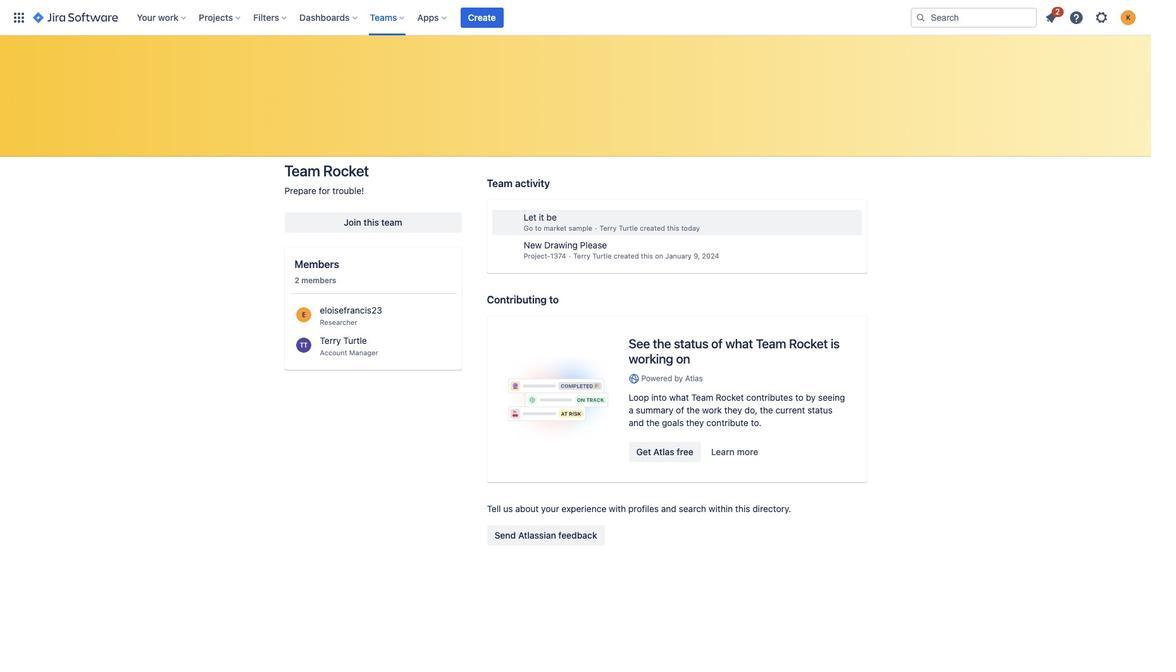 Task type: vqa. For each thing, say whether or not it's contained in the screenshot.
summary
yes



Task type: locate. For each thing, give the bounding box(es) containing it.
2 horizontal spatial turtle
[[619, 224, 638, 232]]

terry up account
[[320, 335, 341, 346]]

0 horizontal spatial created
[[614, 252, 639, 260]]

the up working
[[653, 337, 671, 351]]

powered by atlas link
[[629, 373, 846, 384]]

turtle down 'please'
[[592, 252, 612, 260]]

atlas right powered
[[685, 374, 703, 384]]

1 horizontal spatial of
[[711, 337, 723, 351]]

0 horizontal spatial of
[[676, 405, 684, 416]]

created for on
[[614, 252, 639, 260]]

1 vertical spatial what
[[669, 392, 689, 403]]

1 horizontal spatial work
[[702, 405, 722, 416]]

1 vertical spatial of
[[676, 405, 684, 416]]

1 vertical spatial turtle
[[592, 252, 612, 260]]

summary
[[636, 405, 674, 416]]

contribute
[[706, 418, 749, 429]]

terry down 'please'
[[573, 252, 591, 260]]

loop
[[629, 392, 649, 403]]

team left activity
[[487, 178, 513, 189]]

0 horizontal spatial atlas
[[654, 447, 674, 458]]

today
[[681, 224, 700, 232]]

0 vertical spatial turtle
[[619, 224, 638, 232]]

directory.
[[753, 504, 791, 515]]

1 more information about this user image from the top
[[296, 307, 311, 322]]

1 horizontal spatial what
[[725, 337, 753, 351]]

by right powered
[[674, 374, 683, 384]]

this left today
[[667, 224, 679, 232]]

what
[[725, 337, 753, 351], [669, 392, 689, 403]]

0 horizontal spatial status
[[674, 337, 708, 351]]

0 horizontal spatial on
[[655, 252, 663, 260]]

banner
[[0, 0, 1151, 35]]

jira software image
[[33, 10, 118, 25], [33, 10, 118, 25]]

more information about this user image for terry
[[296, 338, 311, 353]]

to.
[[751, 418, 762, 429]]

0 vertical spatial what
[[725, 337, 753, 351]]

group
[[629, 442, 766, 463]]

2 vertical spatial rocket
[[716, 392, 744, 403]]

1 vertical spatial by
[[806, 392, 816, 403]]

0 horizontal spatial rocket
[[323, 162, 369, 180]]

terry for terry turtle created this today
[[600, 224, 617, 232]]

team up contribute
[[691, 392, 713, 403]]

what up powered by atlas link
[[725, 337, 753, 351]]

contributing
[[487, 294, 547, 306]]

what right the into on the bottom of page
[[669, 392, 689, 403]]

1 horizontal spatial 2
[[1055, 7, 1060, 16]]

atlassian
[[518, 530, 556, 541]]

terry
[[600, 224, 617, 232], [573, 252, 591, 260], [320, 335, 341, 346]]

0 vertical spatial by
[[674, 374, 683, 384]]

status up powered by atlas
[[674, 337, 708, 351]]

0 vertical spatial status
[[674, 337, 708, 351]]

into
[[651, 392, 667, 403]]

2 more information about this user image from the top
[[296, 338, 311, 353]]

0 vertical spatial rocket
[[323, 162, 369, 180]]

the
[[653, 337, 671, 351], [687, 405, 700, 416], [760, 405, 773, 416], [646, 418, 660, 429]]

2 vertical spatial to
[[795, 392, 804, 403]]

they up contribute
[[724, 405, 742, 416]]

1 vertical spatial and
[[661, 504, 676, 515]]

1 horizontal spatial rocket
[[716, 392, 744, 403]]

this right join
[[364, 217, 379, 228]]

help image
[[1069, 10, 1084, 25]]

projects button
[[195, 7, 246, 28]]

1 horizontal spatial status
[[808, 405, 833, 416]]

this inside button
[[364, 217, 379, 228]]

send atlassian feedback button
[[487, 526, 605, 546]]

activity
[[515, 178, 550, 189]]

powered by atlas
[[641, 374, 703, 384]]

more information about this user image left account
[[296, 338, 311, 353]]

atlas right get
[[654, 447, 674, 458]]

january
[[665, 252, 692, 260]]

1 vertical spatial 2
[[295, 276, 299, 285]]

notifications image
[[1044, 10, 1059, 25]]

do,
[[745, 405, 758, 416]]

rocket down powered by atlas link
[[716, 392, 744, 403]]

team up prepare on the top
[[284, 162, 320, 180]]

turtle up manager
[[343, 335, 367, 346]]

0 horizontal spatial 2
[[295, 276, 299, 285]]

apps button
[[414, 7, 452, 28]]

0 horizontal spatial terry
[[320, 335, 341, 346]]

of up "goals"
[[676, 405, 684, 416]]

1 horizontal spatial to
[[549, 294, 559, 306]]

1 vertical spatial status
[[808, 405, 833, 416]]

turtle
[[619, 224, 638, 232], [592, 252, 612, 260], [343, 335, 367, 346]]

work
[[158, 12, 179, 22], [702, 405, 722, 416]]

learn
[[711, 447, 735, 458]]

see
[[629, 337, 650, 351]]

1 vertical spatial work
[[702, 405, 722, 416]]

the down powered by atlas
[[687, 405, 700, 416]]

0 vertical spatial 2
[[1055, 7, 1060, 16]]

work right your
[[158, 12, 179, 22]]

about
[[515, 504, 539, 515]]

more information about this user image left researcher
[[296, 307, 311, 322]]

and inside loop into what team rocket contributes to by seeing a summary of the work they do, the current status and the goals they contribute to.
[[629, 418, 644, 429]]

1 horizontal spatial atlas
[[685, 374, 703, 384]]

1 vertical spatial more information about this user image
[[296, 338, 311, 353]]

1 horizontal spatial on
[[676, 352, 690, 366]]

0 horizontal spatial to
[[535, 224, 542, 232]]

status inside see the status of what team rocket is working on
[[674, 337, 708, 351]]

terry inside terry turtle account manager
[[320, 335, 341, 346]]

1 vertical spatial on
[[676, 352, 690, 366]]

0 vertical spatial of
[[711, 337, 723, 351]]

0 vertical spatial more information about this user image
[[296, 307, 311, 322]]

1 vertical spatial terry
[[573, 252, 591, 260]]

1 horizontal spatial terry
[[573, 252, 591, 260]]

created up terry turtle created this on january 9, 2024
[[640, 224, 665, 232]]

terry up 'please'
[[600, 224, 617, 232]]

1374
[[550, 252, 566, 260]]

2 inside members 2 members
[[295, 276, 299, 285]]

a
[[629, 405, 634, 416]]

seeing
[[818, 392, 845, 403]]

0 horizontal spatial work
[[158, 12, 179, 22]]

by
[[674, 374, 683, 384], [806, 392, 816, 403]]

and down a
[[629, 418, 644, 429]]

turtle up terry turtle created this on january 9, 2024
[[619, 224, 638, 232]]

0 horizontal spatial what
[[669, 392, 689, 403]]

2 vertical spatial terry
[[320, 335, 341, 346]]

team
[[284, 162, 320, 180], [487, 178, 513, 189], [756, 337, 786, 351], [691, 392, 713, 403]]

status
[[674, 337, 708, 351], [808, 405, 833, 416]]

0 vertical spatial atlas
[[685, 374, 703, 384]]

1 vertical spatial to
[[549, 294, 559, 306]]

1 horizontal spatial created
[[640, 224, 665, 232]]

turtle inside terry turtle account manager
[[343, 335, 367, 346]]

on up powered by atlas
[[676, 352, 690, 366]]

0 horizontal spatial and
[[629, 418, 644, 429]]

this
[[364, 217, 379, 228], [667, 224, 679, 232], [641, 252, 653, 260], [735, 504, 750, 515]]

1 vertical spatial rocket
[[789, 337, 828, 351]]

contributing to
[[487, 294, 559, 306]]

feedback
[[558, 530, 597, 541]]

1 horizontal spatial by
[[806, 392, 816, 403]]

2 horizontal spatial to
[[795, 392, 804, 403]]

1 horizontal spatial turtle
[[592, 252, 612, 260]]

they right "goals"
[[686, 418, 704, 429]]

working
[[629, 352, 673, 366]]

join this team
[[344, 217, 402, 228]]

to up current
[[795, 392, 804, 403]]

team up powered by atlas link
[[756, 337, 786, 351]]

tell
[[487, 504, 501, 515]]

let
[[524, 212, 536, 223]]

more information about this user image
[[296, 307, 311, 322], [296, 338, 311, 353]]

search image
[[916, 12, 926, 22]]

rocket left is on the bottom
[[789, 337, 828, 351]]

2
[[1055, 7, 1060, 16], [295, 276, 299, 285]]

rocket up trouble!
[[323, 162, 369, 180]]

0 horizontal spatial they
[[686, 418, 704, 429]]

created
[[640, 224, 665, 232], [614, 252, 639, 260]]

status down seeing
[[808, 405, 833, 416]]

to right contributing
[[549, 294, 559, 306]]

9,
[[694, 252, 700, 260]]

to
[[535, 224, 542, 232], [549, 294, 559, 306], [795, 392, 804, 403]]

this down the terry turtle created this today
[[641, 252, 653, 260]]

turtle for terry turtle created this today
[[619, 224, 638, 232]]

0 vertical spatial terry
[[600, 224, 617, 232]]

2 inside banner
[[1055, 7, 1060, 16]]

of up powered by atlas link
[[711, 337, 723, 351]]

0 vertical spatial work
[[158, 12, 179, 22]]

current
[[776, 405, 805, 416]]

1 vertical spatial atlas
[[654, 447, 674, 458]]

learn more button
[[704, 442, 766, 463]]

dashboards
[[299, 12, 350, 22]]

banner containing your work
[[0, 0, 1151, 35]]

rocket
[[323, 162, 369, 180], [789, 337, 828, 351], [716, 392, 744, 403]]

researcher
[[320, 318, 357, 327]]

0 vertical spatial and
[[629, 418, 644, 429]]

terry for terry turtle account manager
[[320, 335, 341, 346]]

1 vertical spatial created
[[614, 252, 639, 260]]

your work button
[[133, 7, 191, 28]]

by inside loop into what team rocket contributes to by seeing a summary of the work they do, the current status and the goals they contribute to.
[[806, 392, 816, 403]]

0 vertical spatial to
[[535, 224, 542, 232]]

filters
[[253, 12, 279, 22]]

loop into what team rocket contributes to by seeing a summary of the work they do, the current status and the goals they contribute to.
[[629, 392, 845, 429]]

eloisefrancis23
[[320, 305, 382, 316]]

2 horizontal spatial terry
[[600, 224, 617, 232]]

2 horizontal spatial rocket
[[789, 337, 828, 351]]

2 vertical spatial turtle
[[343, 335, 367, 346]]

terry turtle created this on january 9, 2024
[[573, 252, 719, 260]]

created down the terry turtle created this today
[[614, 252, 639, 260]]

1 horizontal spatial and
[[661, 504, 676, 515]]

by left seeing
[[806, 392, 816, 403]]

1 horizontal spatial they
[[724, 405, 742, 416]]

profiles
[[628, 504, 659, 515]]

atlas image
[[629, 374, 639, 384]]

they
[[724, 405, 742, 416], [686, 418, 704, 429]]

and
[[629, 418, 644, 429], [661, 504, 676, 515]]

of
[[711, 337, 723, 351], [676, 405, 684, 416]]

2 left the members
[[295, 276, 299, 285]]

to inside loop into what team rocket contributes to by seeing a summary of the work they do, the current status and the goals they contribute to.
[[795, 392, 804, 403]]

0 horizontal spatial turtle
[[343, 335, 367, 346]]

2 left help image
[[1055, 7, 1060, 16]]

on left january
[[655, 252, 663, 260]]

eloisefrancis23 researcher
[[320, 305, 382, 327]]

of inside see the status of what team rocket is working on
[[711, 337, 723, 351]]

settings image
[[1094, 10, 1109, 25]]

0 vertical spatial created
[[640, 224, 665, 232]]

work up contribute
[[702, 405, 722, 416]]

to right go
[[535, 224, 542, 232]]

and left search
[[661, 504, 676, 515]]



Task type: describe. For each thing, give the bounding box(es) containing it.
on inside see the status of what team rocket is working on
[[676, 352, 690, 366]]

1 vertical spatial they
[[686, 418, 704, 429]]

what inside see the status of what team rocket is working on
[[725, 337, 753, 351]]

team activity
[[487, 178, 550, 189]]

terry turtle created this today
[[600, 224, 700, 232]]

more information about this user image for eloisefrancis23
[[296, 307, 311, 322]]

filters button
[[250, 7, 292, 28]]

your profile and settings image
[[1121, 10, 1136, 25]]

rocket inside team rocket prepare for trouble!
[[323, 162, 369, 180]]

0 vertical spatial they
[[724, 405, 742, 416]]

join
[[344, 217, 361, 228]]

members
[[295, 259, 339, 270]]

with
[[609, 504, 626, 515]]

go to market sample
[[524, 224, 592, 232]]

create
[[468, 12, 496, 22]]

members 2 members
[[295, 259, 339, 285]]

work inside loop into what team rocket contributes to by seeing a summary of the work they do, the current status and the goals they contribute to.
[[702, 405, 722, 416]]

created for today
[[640, 224, 665, 232]]

terry turtle account manager
[[320, 335, 378, 357]]

new drawing please
[[524, 240, 607, 251]]

project-1374
[[524, 252, 566, 260]]

experience
[[562, 504, 606, 515]]

send
[[495, 530, 516, 541]]

prepare
[[284, 185, 316, 196]]

2024
[[702, 252, 719, 260]]

your
[[137, 12, 156, 22]]

to for go
[[535, 224, 542, 232]]

this right within
[[735, 504, 750, 515]]

the inside see the status of what team rocket is working on
[[653, 337, 671, 351]]

it
[[539, 212, 544, 223]]

get
[[636, 447, 651, 458]]

teams button
[[366, 7, 410, 28]]

appswitcher icon image
[[11, 10, 27, 25]]

within
[[709, 504, 733, 515]]

team
[[381, 217, 402, 228]]

for
[[319, 185, 330, 196]]

team inside loop into what team rocket contributes to by seeing a summary of the work they do, the current status and the goals they contribute to.
[[691, 392, 713, 403]]

go
[[524, 224, 533, 232]]

group containing get atlas free
[[629, 442, 766, 463]]

dashboards button
[[296, 7, 362, 28]]

get atlas free button
[[629, 442, 701, 463]]

projects
[[199, 12, 233, 22]]

learn more
[[711, 447, 758, 458]]

0 horizontal spatial by
[[674, 374, 683, 384]]

more
[[737, 447, 758, 458]]

join this team button
[[284, 213, 462, 233]]

the down summary
[[646, 418, 660, 429]]

what inside loop into what team rocket contributes to by seeing a summary of the work they do, the current status and the goals they contribute to.
[[669, 392, 689, 403]]

primary element
[[8, 0, 901, 35]]

Search field
[[911, 7, 1037, 28]]

tell us about your experience with profiles and search within this directory.
[[487, 504, 791, 515]]

free
[[677, 447, 693, 458]]

teams
[[370, 12, 397, 22]]

the down contributes
[[760, 405, 773, 416]]

us
[[503, 504, 513, 515]]

team inside team rocket prepare for trouble!
[[284, 162, 320, 180]]

work inside dropdown button
[[158, 12, 179, 22]]

terry turtle button
[[320, 335, 452, 347]]

status inside loop into what team rocket contributes to by seeing a summary of the work they do, the current status and the goals they contribute to.
[[808, 405, 833, 416]]

see the status of what team rocket is working on
[[629, 337, 840, 366]]

eloisefrancis23 button
[[320, 304, 452, 317]]

please
[[580, 240, 607, 251]]

manager
[[349, 349, 378, 357]]

powered
[[641, 374, 672, 384]]

turtle for terry turtle account manager
[[343, 335, 367, 346]]

sample
[[569, 224, 592, 232]]

rocket inside loop into what team rocket contributes to by seeing a summary of the work they do, the current status and the goals they contribute to.
[[716, 392, 744, 403]]

search
[[679, 504, 706, 515]]

members
[[301, 276, 336, 285]]

new
[[524, 240, 542, 251]]

create button
[[460, 7, 503, 28]]

atlas inside 'button'
[[654, 447, 674, 458]]

team inside see the status of what team rocket is working on
[[756, 337, 786, 351]]

is
[[831, 337, 840, 351]]

of inside loop into what team rocket contributes to by seeing a summary of the work they do, the current status and the goals they contribute to.
[[676, 405, 684, 416]]

project-
[[524, 252, 550, 260]]

terry for terry turtle created this on january 9, 2024
[[573, 252, 591, 260]]

contributes
[[746, 392, 793, 403]]

your
[[541, 504, 559, 515]]

rocket inside see the status of what team rocket is working on
[[789, 337, 828, 351]]

be
[[546, 212, 557, 223]]

account
[[320, 349, 347, 357]]

your work
[[137, 12, 179, 22]]

to for contributing
[[549, 294, 559, 306]]

drawing
[[544, 240, 578, 251]]

let it be
[[524, 212, 557, 223]]

turtle for terry turtle created this on january 9, 2024
[[592, 252, 612, 260]]

0 vertical spatial on
[[655, 252, 663, 260]]

market
[[544, 224, 567, 232]]

goals
[[662, 418, 684, 429]]

send atlassian feedback
[[495, 530, 597, 541]]

apps
[[417, 12, 439, 22]]

trouble!
[[332, 185, 364, 196]]

team rocket prepare for trouble!
[[284, 162, 369, 196]]



